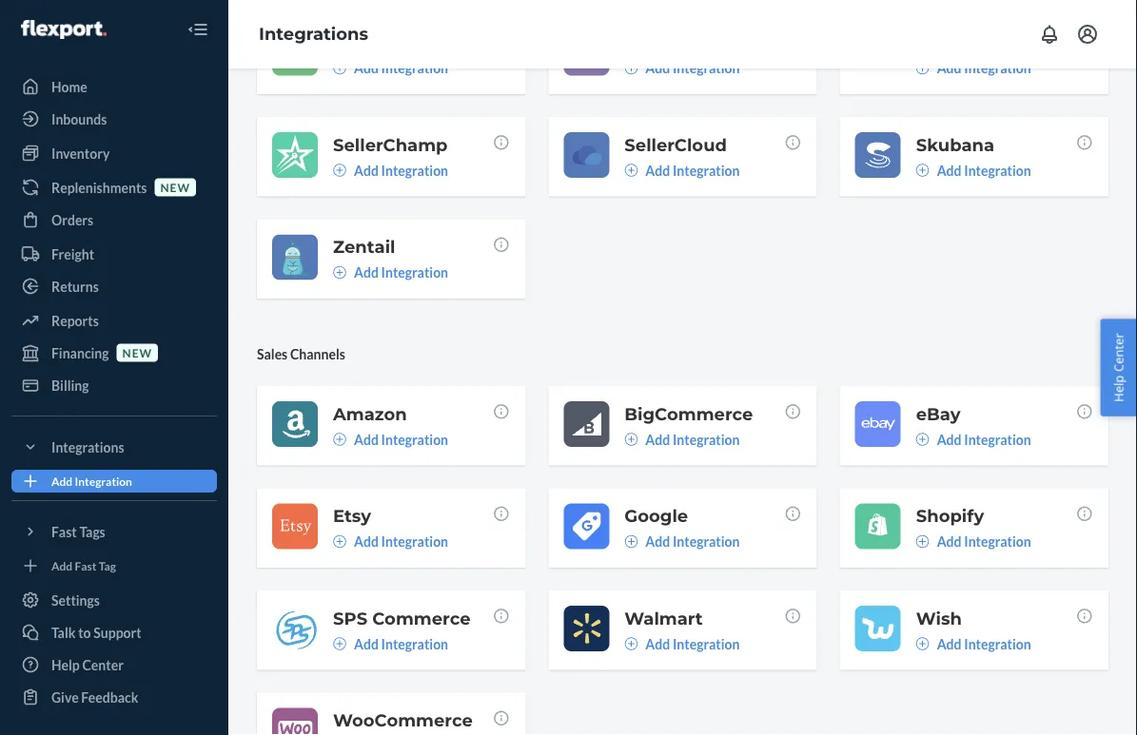 Task type: describe. For each thing, give the bounding box(es) containing it.
add for google
[[646, 534, 670, 550]]

open account menu image
[[1077, 23, 1100, 46]]

inbounds link
[[11, 104, 217, 134]]

add integration link down integrations dropdown button
[[11, 470, 217, 493]]

etsy
[[333, 506, 371, 527]]

add fast tag link
[[11, 555, 217, 578]]

add for walmart
[[646, 636, 670, 652]]

billing link
[[11, 370, 217, 401]]

plus circle image for skubana
[[916, 164, 930, 177]]

help center button
[[1101, 319, 1138, 417]]

plus circle image for bigcommerce
[[625, 433, 638, 446]]

shopify
[[916, 506, 985, 527]]

new for financing
[[122, 346, 152, 360]]

billing
[[51, 377, 89, 394]]

add up the sellercloud
[[646, 60, 670, 76]]

feedback
[[81, 690, 138, 706]]

add up fast tags
[[51, 475, 73, 488]]

integration for zentail
[[381, 265, 448, 281]]

add integration for zentail
[[354, 265, 448, 281]]

integration for bigcommerce
[[673, 432, 740, 448]]

give
[[51, 690, 79, 706]]

returns link
[[11, 271, 217, 302]]

add for etsy
[[354, 534, 379, 550]]

add integration up the sellercloud
[[646, 60, 740, 76]]

sps commerce
[[333, 608, 471, 629]]

financing
[[51, 345, 109, 361]]

walmart
[[625, 608, 703, 629]]

sps
[[333, 608, 368, 629]]

replenishments
[[51, 179, 147, 196]]

integrations button
[[11, 432, 217, 463]]

integration for ebay
[[965, 432, 1032, 448]]

add integration for skubana
[[937, 162, 1032, 178]]

bigcommerce
[[625, 404, 753, 424]]

add integration for walmart
[[646, 636, 740, 652]]

integration for skubana
[[965, 162, 1032, 178]]

add for shopify
[[937, 534, 962, 550]]

freight
[[51, 246, 94, 262]]

add up skubana
[[937, 60, 962, 76]]

add for skubana
[[937, 162, 962, 178]]

talk
[[51, 625, 76, 641]]

add integration up sellerchamp
[[354, 60, 448, 76]]

center inside help center link
[[82, 657, 124, 674]]

add down integrations link
[[354, 60, 379, 76]]

help center inside button
[[1110, 333, 1128, 403]]

add integration link up sellerchamp
[[333, 58, 448, 77]]

add integration link for walmart
[[625, 635, 740, 654]]

plus circle image for amazon
[[333, 433, 347, 446]]

add integration for etsy
[[354, 534, 448, 550]]

1 vertical spatial fast
[[75, 559, 97, 573]]

add for zentail
[[354, 265, 379, 281]]

add integration link for skubana
[[916, 161, 1032, 180]]

sales channels
[[257, 346, 346, 362]]

plus circle image for zentail
[[333, 266, 347, 279]]

1 vertical spatial help
[[51, 657, 80, 674]]

plus circle image for etsy
[[333, 535, 347, 549]]

flexport logo image
[[21, 20, 106, 39]]

give feedback button
[[11, 683, 217, 713]]

talk to support
[[51, 625, 142, 641]]

add for bigcommerce
[[646, 432, 670, 448]]

plus circle image up the sellercloud
[[625, 61, 638, 75]]

add integration for google
[[646, 534, 740, 550]]

integrations link
[[259, 23, 368, 44]]

plus circle image down integrations link
[[333, 61, 347, 75]]

zentail
[[333, 236, 396, 257]]

add for amazon
[[354, 432, 379, 448]]

to
[[78, 625, 91, 641]]

add integration link for bigcommerce
[[625, 430, 740, 449]]

settings link
[[11, 585, 217, 616]]

integration for sellercloud
[[673, 162, 740, 178]]

fast tags
[[51, 524, 105, 540]]

add fast tag
[[51, 559, 116, 573]]

close navigation image
[[187, 18, 209, 41]]

orders link
[[11, 205, 217, 235]]

add integration up skubana
[[937, 60, 1032, 76]]

plus circle image for shopify
[[916, 535, 930, 549]]

fast inside dropdown button
[[51, 524, 77, 540]]

channels
[[290, 346, 346, 362]]



Task type: locate. For each thing, give the bounding box(es) containing it.
add integration link down ebay
[[916, 430, 1032, 449]]

plus circle image for wish
[[916, 638, 930, 651]]

add integration down integrations dropdown button
[[51, 475, 132, 488]]

add integration link for sps commerce
[[333, 635, 448, 654]]

add for sellerchamp
[[354, 162, 379, 178]]

add integration link for zentail
[[333, 263, 448, 282]]

help center link
[[11, 650, 217, 681]]

reports
[[51, 313, 99, 329]]

add integration link down the sps commerce on the bottom left of page
[[333, 635, 448, 654]]

add integration down the etsy at the left bottom of the page
[[354, 534, 448, 550]]

plus circle image down amazon
[[333, 433, 347, 446]]

wish
[[916, 608, 962, 629]]

plus circle image up skubana
[[916, 61, 930, 75]]

add integration link down the etsy at the left bottom of the page
[[333, 533, 448, 552]]

plus circle image down the google
[[625, 535, 638, 549]]

inbounds
[[51, 111, 107, 127]]

add integration for ebay
[[937, 432, 1032, 448]]

add integration down the google
[[646, 534, 740, 550]]

0 horizontal spatial integrations
[[51, 439, 124, 456]]

add
[[354, 60, 379, 76], [646, 60, 670, 76], [937, 60, 962, 76], [354, 162, 379, 178], [646, 162, 670, 178], [937, 162, 962, 178], [354, 265, 379, 281], [354, 432, 379, 448], [646, 432, 670, 448], [937, 432, 962, 448], [51, 475, 73, 488], [354, 534, 379, 550], [646, 534, 670, 550], [937, 534, 962, 550], [51, 559, 73, 573], [354, 636, 379, 652], [646, 636, 670, 652], [937, 636, 962, 652]]

0 horizontal spatial center
[[82, 657, 124, 674]]

home
[[51, 79, 87, 95]]

add up 'settings'
[[51, 559, 73, 573]]

0 vertical spatial help
[[1110, 376, 1128, 403]]

integration for sps commerce
[[381, 636, 448, 652]]

new for replenishments
[[160, 180, 190, 194]]

add integration link for google
[[625, 533, 740, 552]]

plus circle image down wish
[[916, 638, 930, 651]]

plus circle image down bigcommerce on the right of page
[[625, 433, 638, 446]]

1 horizontal spatial new
[[160, 180, 190, 194]]

plus circle image for walmart
[[625, 638, 638, 651]]

home link
[[11, 71, 217, 102]]

settings
[[51, 593, 100, 609]]

integration for wish
[[965, 636, 1032, 652]]

woocommerce
[[333, 711, 473, 731]]

plus circle image down ebay
[[916, 433, 930, 446]]

0 horizontal spatial new
[[122, 346, 152, 360]]

support
[[94, 625, 142, 641]]

add integration down amazon
[[354, 432, 448, 448]]

orders
[[51, 212, 94, 228]]

add integration link down bigcommerce on the right of page
[[625, 430, 740, 449]]

add down skubana
[[937, 162, 962, 178]]

1 vertical spatial integrations
[[51, 439, 124, 456]]

plus circle image for sellerchamp
[[333, 164, 347, 177]]

integration for sellerchamp
[[381, 162, 448, 178]]

add down sps
[[354, 636, 379, 652]]

google
[[625, 506, 688, 527]]

add down amazon
[[354, 432, 379, 448]]

add down bigcommerce on the right of page
[[646, 432, 670, 448]]

1 vertical spatial new
[[122, 346, 152, 360]]

add integration link down the google
[[625, 533, 740, 552]]

add for sps commerce
[[354, 636, 379, 652]]

skubana
[[916, 134, 995, 155]]

fast left tag
[[75, 559, 97, 573]]

help
[[1110, 376, 1128, 403], [51, 657, 80, 674]]

open notifications image
[[1039, 23, 1061, 46]]

add integration for sellercloud
[[646, 162, 740, 178]]

0 horizontal spatial help center
[[51, 657, 124, 674]]

plus circle image down skubana
[[916, 164, 930, 177]]

add down the google
[[646, 534, 670, 550]]

add integration down skubana
[[937, 162, 1032, 178]]

add integration for wish
[[937, 636, 1032, 652]]

0 vertical spatial integrations
[[259, 23, 368, 44]]

plus circle image
[[625, 61, 638, 75], [916, 61, 930, 75], [333, 164, 347, 177], [333, 266, 347, 279], [333, 433, 347, 446], [333, 535, 347, 549], [625, 535, 638, 549], [916, 638, 930, 651]]

add integration link down the sellercloud
[[625, 161, 740, 180]]

integration for walmart
[[673, 636, 740, 652]]

commerce
[[372, 608, 471, 629]]

add integration link down sellerchamp
[[333, 161, 448, 180]]

0 horizontal spatial help
[[51, 657, 80, 674]]

1 horizontal spatial integrations
[[259, 23, 368, 44]]

new
[[160, 180, 190, 194], [122, 346, 152, 360]]

add integration link down wish
[[916, 635, 1032, 654]]

fast left tags
[[51, 524, 77, 540]]

add integration link for etsy
[[333, 533, 448, 552]]

new up orders link
[[160, 180, 190, 194]]

fast tags button
[[11, 517, 217, 547]]

center
[[1110, 333, 1128, 372], [82, 657, 124, 674]]

0 vertical spatial help center
[[1110, 333, 1128, 403]]

integration
[[381, 60, 448, 76], [673, 60, 740, 76], [965, 60, 1032, 76], [381, 162, 448, 178], [673, 162, 740, 178], [965, 162, 1032, 178], [381, 265, 448, 281], [381, 432, 448, 448], [673, 432, 740, 448], [965, 432, 1032, 448], [75, 475, 132, 488], [381, 534, 448, 550], [673, 534, 740, 550], [965, 534, 1032, 550], [381, 636, 448, 652], [673, 636, 740, 652], [965, 636, 1032, 652]]

give feedback
[[51, 690, 138, 706]]

talk to support button
[[11, 618, 217, 648]]

fast
[[51, 524, 77, 540], [75, 559, 97, 573]]

add integration link for amazon
[[333, 430, 448, 449]]

1 vertical spatial center
[[82, 657, 124, 674]]

add integration
[[354, 60, 448, 76], [646, 60, 740, 76], [937, 60, 1032, 76], [354, 162, 448, 178], [646, 162, 740, 178], [937, 162, 1032, 178], [354, 265, 448, 281], [354, 432, 448, 448], [646, 432, 740, 448], [937, 432, 1032, 448], [51, 475, 132, 488], [354, 534, 448, 550], [646, 534, 740, 550], [937, 534, 1032, 550], [354, 636, 448, 652], [646, 636, 740, 652], [937, 636, 1032, 652]]

integration for amazon
[[381, 432, 448, 448]]

add integration for sellerchamp
[[354, 162, 448, 178]]

add integration link for ebay
[[916, 430, 1032, 449]]

add integration link up the sellercloud
[[625, 58, 740, 77]]

amazon
[[333, 404, 407, 424]]

sales
[[257, 346, 288, 362]]

1 horizontal spatial help center
[[1110, 333, 1128, 403]]

plus circle image down shopify
[[916, 535, 930, 549]]

ebay
[[916, 404, 961, 424]]

new down "reports" link
[[122, 346, 152, 360]]

add for wish
[[937, 636, 962, 652]]

inventory link
[[11, 138, 217, 169]]

add integration link for sellerchamp
[[333, 161, 448, 180]]

plus circle image down the etsy at the left bottom of the page
[[333, 535, 347, 549]]

add down sellerchamp
[[354, 162, 379, 178]]

1 vertical spatial help center
[[51, 657, 124, 674]]

0 vertical spatial center
[[1110, 333, 1128, 372]]

add down ebay
[[937, 432, 962, 448]]

add down walmart
[[646, 636, 670, 652]]

plus circle image down the sellercloud
[[625, 164, 638, 177]]

add integration down sellerchamp
[[354, 162, 448, 178]]

sellercloud
[[625, 134, 727, 155]]

plus circle image for sellercloud
[[625, 164, 638, 177]]

center inside help center button
[[1110, 333, 1128, 372]]

add for sellercloud
[[646, 162, 670, 178]]

inventory
[[51, 145, 110, 161]]

tag
[[99, 559, 116, 573]]

plus circle image for ebay
[[916, 433, 930, 446]]

add integration down the sellercloud
[[646, 162, 740, 178]]

integration for google
[[673, 534, 740, 550]]

add integration link
[[333, 58, 448, 77], [625, 58, 740, 77], [916, 58, 1032, 77], [333, 161, 448, 180], [625, 161, 740, 180], [916, 161, 1032, 180], [333, 263, 448, 282], [333, 430, 448, 449], [625, 430, 740, 449], [916, 430, 1032, 449], [11, 470, 217, 493], [333, 533, 448, 552], [625, 533, 740, 552], [916, 533, 1032, 552], [333, 635, 448, 654], [625, 635, 740, 654], [916, 635, 1032, 654]]

plus circle image down sellerchamp
[[333, 164, 347, 177]]

add integration down the sps commerce on the bottom left of page
[[354, 636, 448, 652]]

plus circle image
[[333, 61, 347, 75], [625, 164, 638, 177], [916, 164, 930, 177], [625, 433, 638, 446], [916, 433, 930, 446], [916, 535, 930, 549], [333, 638, 347, 651], [625, 638, 638, 651]]

add integration down wish
[[937, 636, 1032, 652]]

add integration down shopify
[[937, 534, 1032, 550]]

integration for etsy
[[381, 534, 448, 550]]

add integration link up skubana
[[916, 58, 1032, 77]]

plus circle image down zentail
[[333, 266, 347, 279]]

add integration link for sellercloud
[[625, 161, 740, 180]]

add integration for sps commerce
[[354, 636, 448, 652]]

add integration link down shopify
[[916, 533, 1032, 552]]

0 vertical spatial new
[[160, 180, 190, 194]]

add down wish
[[937, 636, 962, 652]]

add integration link down walmart
[[625, 635, 740, 654]]

add integration link down amazon
[[333, 430, 448, 449]]

add integration for shopify
[[937, 534, 1032, 550]]

add integration link down zentail
[[333, 263, 448, 282]]

0 vertical spatial fast
[[51, 524, 77, 540]]

help inside button
[[1110, 376, 1128, 403]]

sellerchamp
[[333, 134, 448, 155]]

1 horizontal spatial center
[[1110, 333, 1128, 372]]

add integration for amazon
[[354, 432, 448, 448]]

add integration for bigcommerce
[[646, 432, 740, 448]]

plus circle image for sps commerce
[[333, 638, 347, 651]]

integrations inside dropdown button
[[51, 439, 124, 456]]

add for ebay
[[937, 432, 962, 448]]

add integration down walmart
[[646, 636, 740, 652]]

add down zentail
[[354, 265, 379, 281]]

add integration down ebay
[[937, 432, 1032, 448]]

integration for shopify
[[965, 534, 1032, 550]]

plus circle image for google
[[625, 535, 638, 549]]

returns
[[51, 278, 99, 295]]

integrations
[[259, 23, 368, 44], [51, 439, 124, 456]]

1 horizontal spatial help
[[1110, 376, 1128, 403]]

add down the etsy at the left bottom of the page
[[354, 534, 379, 550]]

help center
[[1110, 333, 1128, 403], [51, 657, 124, 674]]

plus circle image down sps
[[333, 638, 347, 651]]

add integration down zentail
[[354, 265, 448, 281]]

add integration link for shopify
[[916, 533, 1032, 552]]

add integration down bigcommerce on the right of page
[[646, 432, 740, 448]]

reports link
[[11, 306, 217, 336]]

freight link
[[11, 239, 217, 269]]

add integration link down skubana
[[916, 161, 1032, 180]]

tags
[[79, 524, 105, 540]]

plus circle image down walmart
[[625, 638, 638, 651]]

add integration link for wish
[[916, 635, 1032, 654]]

add down the sellercloud
[[646, 162, 670, 178]]

add down shopify
[[937, 534, 962, 550]]



Task type: vqa. For each thing, say whether or not it's contained in the screenshot.
chevron right icon
no



